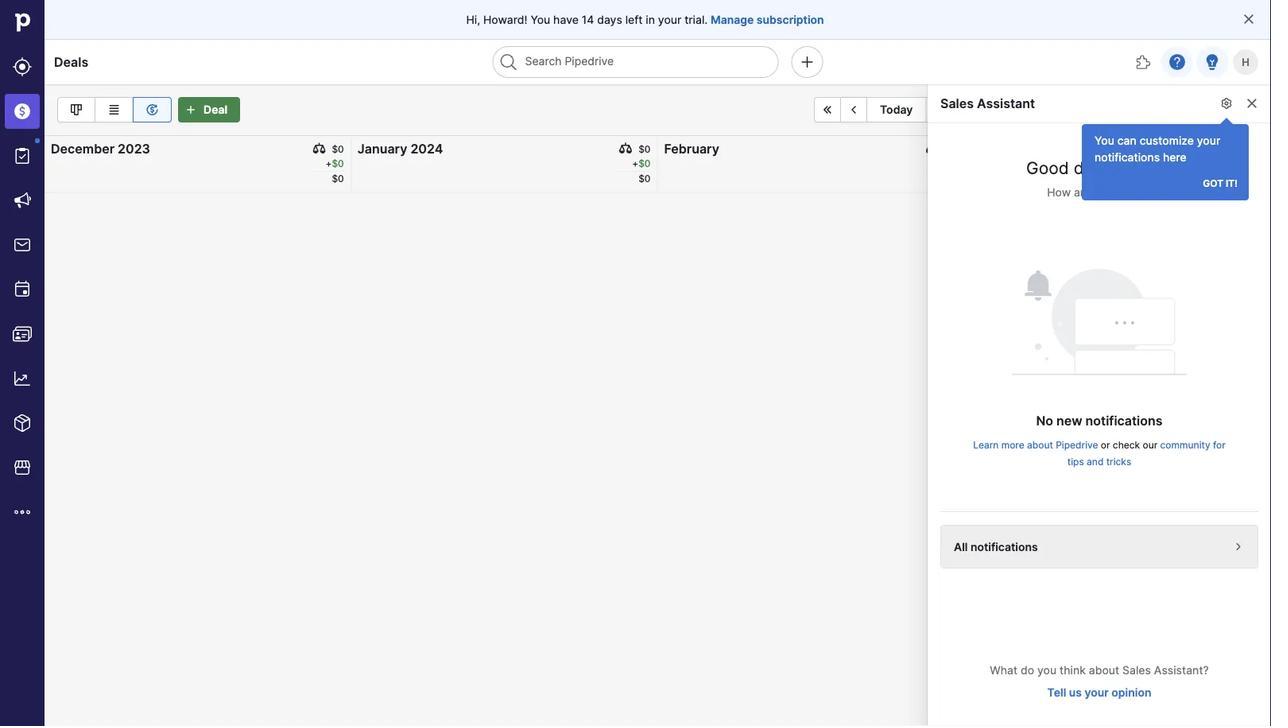 Task type: locate. For each thing, give the bounding box(es) containing it.
january 2024
[[358, 141, 443, 156]]

0 horizontal spatial about
[[1028, 439, 1054, 451]]

all pipelines button
[[986, 97, 1103, 122]]

hi, howard! you have 14 days left in your  trial. manage subscription
[[466, 13, 824, 26]]

about up tell us your opinion link
[[1089, 663, 1120, 677]]

1 horizontal spatial +
[[632, 158, 639, 169]]

you
[[531, 13, 551, 26], [1095, 134, 1115, 147]]

1 horizontal spatial all
[[1012, 103, 1026, 117]]

learn
[[974, 439, 999, 451]]

you right the are
[[1094, 185, 1114, 199]]

howard!
[[483, 13, 528, 26]]

your inside you can customize your notifications here
[[1198, 134, 1221, 147]]

2 horizontal spatial +
[[1246, 158, 1252, 169]]

your right the us
[[1085, 686, 1109, 699]]

2024
[[411, 141, 443, 156]]

1 vertical spatial about
[[1089, 663, 1120, 677]]

0 vertical spatial sales
[[941, 95, 974, 111]]

0 horizontal spatial your
[[658, 13, 682, 26]]

jump back 4 months image
[[818, 103, 837, 116]]

february
[[664, 141, 720, 156]]

notifications
[[1095, 150, 1161, 164], [1086, 413, 1163, 428], [971, 540, 1038, 554]]

you left have
[[531, 13, 551, 26]]

learn more about pipedrive or check our
[[974, 439, 1161, 451]]

you right do
[[1038, 663, 1057, 677]]

2 vertical spatial your
[[1085, 686, 1109, 699]]

tell us your opinion
[[1048, 686, 1152, 699]]

0 horizontal spatial +
[[326, 158, 332, 169]]

$0 + $0 $0
[[1246, 144, 1265, 185]]

tips
[[1068, 456, 1085, 467]]

2 horizontal spatial your
[[1198, 134, 1221, 147]]

leads image
[[13, 57, 32, 76]]

what do you think about sales assistant?
[[990, 663, 1209, 677]]

manage subscription link
[[711, 12, 824, 27]]

1 + from the left
[[326, 158, 332, 169]]

1 horizontal spatial color primary image
[[1217, 103, 1236, 116]]

today button
[[868, 97, 927, 122]]

your
[[658, 13, 682, 26], [1198, 134, 1221, 147], [1085, 686, 1109, 699]]

deal button
[[178, 97, 240, 122]]

0 horizontal spatial sales
[[941, 95, 974, 111]]

tell
[[1048, 686, 1067, 699]]

no
[[1037, 413, 1054, 428]]

january
[[358, 141, 408, 156]]

color primary image left january
[[313, 142, 326, 155]]

0 vertical spatial all
[[1012, 103, 1026, 117]]

sales assistant
[[941, 95, 1036, 111]]

about down 'no' in the right bottom of the page
[[1028, 439, 1054, 451]]

you
[[1094, 185, 1114, 199], [1038, 663, 1057, 677]]

1 vertical spatial all
[[954, 540, 968, 554]]

about
[[1028, 439, 1054, 451], [1089, 663, 1120, 677]]

+
[[326, 158, 332, 169], [632, 158, 639, 169], [1246, 158, 1252, 169]]

in
[[646, 13, 655, 26]]

your right customize
[[1198, 134, 1221, 147]]

1 vertical spatial size s image
[[1233, 540, 1245, 553]]

0 vertical spatial your
[[658, 13, 682, 26]]

1 horizontal spatial your
[[1085, 686, 1109, 699]]

no new notifications
[[1037, 413, 1163, 428]]

0 horizontal spatial you
[[1038, 663, 1057, 677]]

next month image
[[930, 103, 949, 116]]

$0
[[332, 144, 344, 155], [639, 144, 651, 155], [1252, 144, 1265, 155], [332, 158, 344, 169], [639, 158, 651, 169], [1252, 158, 1265, 169], [332, 173, 344, 185], [639, 173, 651, 185], [1252, 173, 1265, 185]]

0 vertical spatial you
[[1094, 185, 1114, 199]]

+ $0 $0
[[326, 158, 344, 185], [632, 158, 651, 185]]

good
[[1027, 157, 1069, 178]]

are
[[1074, 185, 1091, 199]]

howard
[[1112, 157, 1173, 178]]

1 vertical spatial color primary image
[[620, 142, 632, 155]]

color primary image
[[1243, 13, 1256, 25], [990, 103, 1009, 116], [1236, 103, 1255, 116], [313, 142, 326, 155], [926, 142, 939, 155]]

1 vertical spatial you
[[1095, 134, 1115, 147]]

you left can
[[1095, 134, 1115, 147]]

you inside good day, howard how are you today?
[[1094, 185, 1114, 199]]

size s image
[[1243, 97, 1262, 110]]

color primary image left size s image
[[1217, 103, 1236, 116]]

activities image
[[13, 280, 32, 299]]

trial.
[[685, 13, 708, 26]]

1 horizontal spatial you
[[1095, 134, 1115, 147]]

pipedrive
[[1056, 439, 1099, 451]]

1 vertical spatial your
[[1198, 134, 1221, 147]]

1 horizontal spatial you
[[1094, 185, 1114, 199]]

december 2023
[[51, 141, 150, 156]]

do
[[1021, 663, 1035, 677]]

community for tips and tricks link
[[1068, 439, 1226, 467]]

deal
[[204, 103, 228, 117]]

0 vertical spatial about
[[1028, 439, 1054, 451]]

2023
[[118, 141, 150, 156]]

1 horizontal spatial about
[[1089, 663, 1120, 677]]

2 + from the left
[[632, 158, 639, 169]]

size s image
[[1218, 97, 1237, 110], [1233, 540, 1245, 553]]

insights image
[[13, 369, 32, 388]]

sales left assistant
[[941, 95, 974, 111]]

0 vertical spatial you
[[531, 13, 551, 26]]

0 horizontal spatial all
[[954, 540, 968, 554]]

2 vertical spatial notifications
[[971, 540, 1038, 554]]

here
[[1164, 150, 1187, 164]]

home image
[[10, 10, 34, 34]]

color undefined image
[[13, 146, 32, 165]]

14
[[582, 13, 594, 26]]

quick help image
[[1168, 52, 1187, 72]]

menu item
[[0, 89, 45, 134]]

all for all notifications
[[954, 540, 968, 554]]

your right in
[[658, 13, 682, 26]]

sales
[[941, 95, 974, 111], [1123, 663, 1152, 677]]

menu
[[0, 0, 45, 726]]

color primary image
[[1217, 103, 1236, 116], [620, 142, 632, 155]]

color primary image right jump forward 4 months icon
[[990, 103, 1009, 116]]

color primary image left february on the right of page
[[620, 142, 632, 155]]

all inside button
[[1012, 103, 1026, 117]]

1 vertical spatial sales
[[1123, 663, 1152, 677]]

2 + $0 $0 from the left
[[632, 158, 651, 185]]

1 horizontal spatial + $0 $0
[[632, 158, 651, 185]]

jump forward 4 months image
[[956, 103, 975, 116]]

0 horizontal spatial + $0 $0
[[326, 158, 344, 185]]

+ for december 2023
[[326, 158, 332, 169]]

+ $0 $0 for december 2023
[[326, 158, 344, 185]]

Search Pipedrive field
[[493, 46, 779, 78]]

1 horizontal spatial sales
[[1123, 663, 1152, 677]]

sales up opinion
[[1123, 663, 1152, 677]]

1 + $0 $0 from the left
[[326, 158, 344, 185]]

all
[[1012, 103, 1026, 117], [954, 540, 968, 554]]

0 vertical spatial notifications
[[1095, 150, 1161, 164]]

h button
[[1230, 46, 1262, 78]]

3 + from the left
[[1246, 158, 1252, 169]]

1 vertical spatial you
[[1038, 663, 1057, 677]]



Task type: describe. For each thing, give the bounding box(es) containing it.
learn more about pipedrive link
[[974, 439, 1099, 451]]

and
[[1087, 456, 1104, 467]]

pipeline image
[[67, 100, 86, 119]]

can
[[1118, 134, 1137, 147]]

today
[[880, 103, 913, 117]]

more image
[[13, 503, 32, 522]]

marketplace image
[[13, 458, 32, 477]]

+ $0 $0 for january 2024
[[632, 158, 651, 185]]

0 horizontal spatial you
[[531, 13, 551, 26]]

all for all pipelines
[[1012, 103, 1026, 117]]

how
[[1048, 185, 1071, 199]]

check
[[1113, 439, 1141, 451]]

0 horizontal spatial color primary image
[[620, 142, 632, 155]]

all notifications
[[954, 540, 1038, 554]]

color primary image up h
[[1243, 13, 1256, 25]]

all pipelines
[[1012, 103, 1077, 117]]

notifications inside you can customize your notifications here
[[1095, 150, 1161, 164]]

you inside you can customize your notifications here
[[1095, 134, 1115, 147]]

0 vertical spatial size s image
[[1218, 97, 1237, 110]]

got
[[1203, 177, 1224, 189]]

h
[[1242, 56, 1250, 68]]

previous month image
[[845, 103, 864, 116]]

list image
[[105, 100, 124, 119]]

color primary inverted image
[[181, 103, 200, 116]]

0 vertical spatial color primary image
[[1217, 103, 1236, 116]]

community for tips and tricks
[[1068, 439, 1226, 467]]

what
[[990, 663, 1018, 677]]

color primary image down next month icon
[[926, 142, 939, 155]]

new
[[1057, 413, 1083, 428]]

left
[[626, 13, 643, 26]]

opinion
[[1112, 686, 1152, 699]]

assistant?
[[1155, 663, 1209, 677]]

sales inbox image
[[13, 235, 32, 254]]

manage
[[711, 13, 754, 26]]

assistant
[[977, 95, 1036, 111]]

think
[[1060, 663, 1086, 677]]

got it!
[[1203, 177, 1238, 189]]

it!
[[1226, 177, 1238, 189]]

deals image
[[13, 102, 32, 121]]

more
[[1002, 439, 1025, 451]]

tricks
[[1107, 456, 1132, 467]]

color primary image inside "all pipelines" button
[[990, 103, 1009, 116]]

deals
[[54, 54, 88, 70]]

+ for january 2024
[[632, 158, 639, 169]]

or
[[1101, 439, 1111, 451]]

us
[[1069, 686, 1082, 699]]

december
[[51, 141, 115, 156]]

days
[[597, 13, 623, 26]]

subscription
[[757, 13, 824, 26]]

+ inside $0 + $0 $0
[[1246, 158, 1252, 169]]

color primary image down h button
[[1236, 103, 1255, 116]]

pipelines
[[1028, 103, 1077, 117]]

sales assistant image
[[1203, 52, 1222, 72]]

contacts image
[[13, 324, 32, 344]]

campaigns image
[[13, 191, 32, 210]]

forecast image
[[143, 100, 162, 119]]

community
[[1161, 439, 1211, 451]]

you can customize your notifications here
[[1095, 134, 1221, 164]]

today?
[[1117, 185, 1152, 199]]

our
[[1143, 439, 1158, 451]]

hi,
[[466, 13, 480, 26]]

products image
[[13, 414, 32, 433]]

for
[[1214, 439, 1226, 451]]

tell us your opinion link
[[1048, 685, 1152, 701]]

day,
[[1074, 157, 1107, 178]]

have
[[554, 13, 579, 26]]

good day, howard how are you today?
[[1027, 157, 1173, 199]]

1 vertical spatial notifications
[[1086, 413, 1163, 428]]

quick add image
[[798, 52, 817, 72]]

customize
[[1140, 134, 1194, 147]]



Task type: vqa. For each thing, say whether or not it's contained in the screenshot.
the top your
yes



